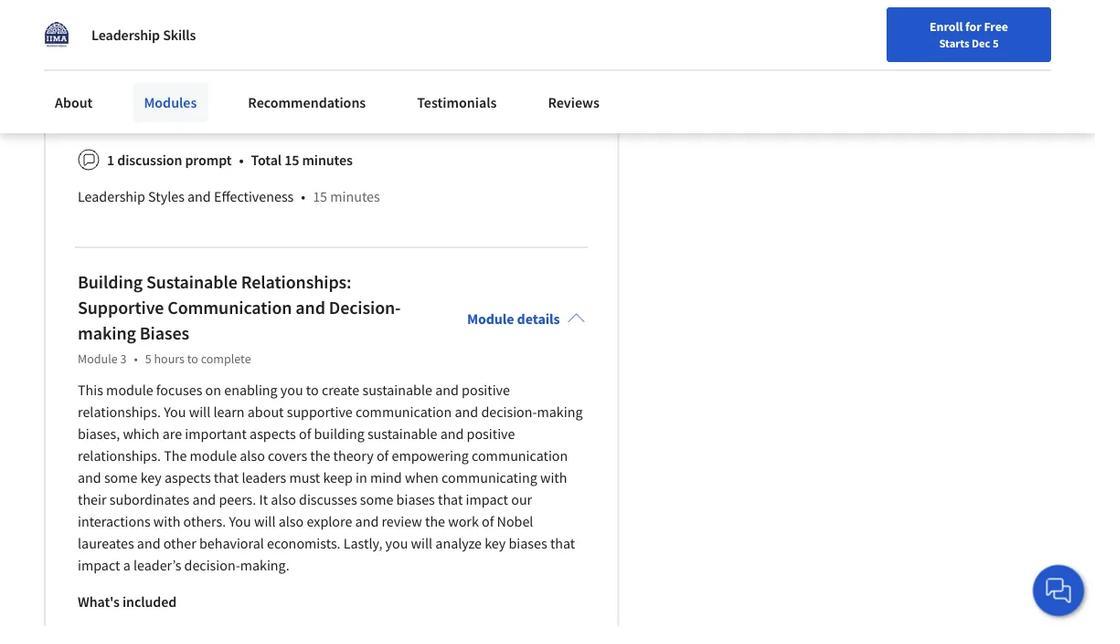 Task type: vqa. For each thing, say whether or not it's contained in the screenshot.
top KELLER
no



Task type: describe. For each thing, give the bounding box(es) containing it.
1 relationships. from the top
[[78, 403, 161, 422]]

minutes right "9"
[[332, 100, 381, 118]]

• left 'total'
[[239, 151, 244, 169]]

1 horizontal spatial impact
[[466, 491, 508, 509]]

enroll
[[930, 18, 963, 35]]

1 vertical spatial impact
[[78, 557, 120, 575]]

2 relationships. from the top
[[78, 447, 161, 465]]

review
[[382, 513, 422, 531]]

making inside building sustainable relationships: supportive communication and decision- making biases module 3 • 5 hours to complete
[[78, 322, 136, 345]]

starts
[[939, 36, 969, 50]]

5 inside enroll for free starts dec 5
[[993, 36, 999, 50]]

building
[[78, 271, 143, 294]]

styles for and
[[148, 188, 185, 206]]

relationships:
[[241, 271, 351, 294]]

to inside "this module focuses on enabling you to create sustainable and positive relationships. you will learn about supportive communication and decision-making biases, which are important aspects of building sustainable and positive relationships. the module also covers the theory of empowering communication and some key aspects that leaders must keep in mind when communicating with their subordinates and peers. it also discusses some biases that impact our interactions with others. you will also explore and review the work of nobel laureates and other behavioral economists. lastly, you will analyze key biases that impact a leader's decision-making."
[[306, 381, 319, 400]]

empowering
[[392, 447, 469, 465]]

peers.
[[219, 491, 256, 509]]

making inside "this module focuses on enabling you to create sustainable and positive relationships. you will learn about supportive communication and decision-making biases, which are important aspects of building sustainable and positive relationships. the module also covers the theory of empowering communication and some key aspects that leaders must keep in mind when communicating with their subordinates and peers. it also discusses some biases that impact our interactions with others. you will also explore and review the work of nobel laureates and other behavioral economists. lastly, you will analyze key biases that impact a leader's decision-making."
[[537, 403, 583, 422]]

supportive
[[78, 297, 164, 320]]

work
[[448, 513, 479, 531]]

making.
[[240, 557, 289, 575]]

module inside building sustainable relationships: supportive communication and decision- making biases module 3 • 5 hours to complete
[[78, 351, 118, 368]]

analyze
[[435, 535, 482, 553]]

must
[[289, 469, 320, 487]]

it
[[259, 491, 268, 509]]

lastly,
[[343, 535, 382, 553]]

leadership styles and effectiveness • 15 minutes
[[78, 188, 380, 206]]

1 horizontal spatial biases
[[509, 535, 547, 553]]

0 horizontal spatial you
[[280, 381, 303, 400]]

0 horizontal spatial of
[[299, 425, 311, 444]]

communicating
[[442, 469, 537, 487]]

treat
[[78, 27, 117, 45]]

keep
[[323, 469, 353, 487]]

effectiveness
[[214, 188, 294, 206]]

for
[[965, 18, 981, 35]]

1 horizontal spatial some
[[360, 491, 393, 509]]

understanding
[[78, 100, 168, 118]]

styles for •
[[148, 63, 185, 82]]

our
[[511, 491, 532, 509]]

behavioral
[[199, 535, 264, 553]]

a
[[123, 557, 130, 575]]

2 horizontal spatial will
[[411, 535, 433, 553]]

about link
[[44, 82, 104, 122]]

minutes up understanding your leadership style • 9 minutes
[[221, 63, 271, 82]]

• up leadership styles • 15 minutes
[[194, 27, 199, 45]]

important
[[185, 425, 247, 444]]

focuses
[[156, 381, 202, 400]]

show notifications image
[[915, 23, 937, 45]]

1 horizontal spatial communication
[[472, 447, 568, 465]]

1 vertical spatial also
[[271, 491, 296, 509]]

which
[[123, 425, 160, 444]]

modules
[[144, 93, 197, 112]]

this module focuses on enabling you to create sustainable and positive relationships. you will learn about supportive communication and decision-making biases, which are important aspects of building sustainable and positive relationships. the module also covers the theory of empowering communication and some key aspects that leaders must keep in mind when communicating with their subordinates and peers. it also discusses some biases that impact our interactions with others. you will also explore and review the work of nobel laureates and other behavioral economists. lastly, you will analyze key biases that impact a leader's decision-making.
[[78, 381, 583, 575]]

recommendations
[[248, 93, 366, 112]]

1 horizontal spatial module
[[190, 447, 237, 465]]

1 vertical spatial of
[[377, 447, 389, 465]]

0 horizontal spatial will
[[189, 403, 210, 422]]

skills
[[163, 26, 196, 44]]

1 discussion prompt
[[107, 151, 232, 169]]

iima - iim ahmedabad image
[[44, 22, 69, 48]]

1 horizontal spatial decision-
[[481, 403, 537, 422]]

this
[[78, 381, 103, 400]]

1 horizontal spatial aspects
[[250, 425, 296, 444]]

• total 15 minutes
[[239, 151, 353, 169]]

5 inside building sustainable relationships: supportive communication and decision- making biases module 3 • 5 hours to complete
[[145, 351, 151, 368]]

module details
[[467, 310, 560, 328]]

0 horizontal spatial with
[[153, 513, 180, 531]]

minutes down "9"
[[302, 151, 353, 169]]

1 vertical spatial positive
[[467, 425, 515, 444]]

modules link
[[133, 82, 208, 122]]

enabling
[[224, 381, 278, 400]]

create
[[322, 381, 359, 400]]

your
[[171, 100, 199, 118]]

dec
[[972, 36, 990, 50]]

0 horizontal spatial biases
[[396, 491, 435, 509]]

minutes down • total 15 minutes
[[330, 188, 380, 206]]

building sustainable relationships: supportive communication and decision- making biases module 3 • 5 hours to complete
[[78, 271, 401, 368]]

chat with us image
[[1044, 577, 1073, 606]]

leadership styles • 15 minutes
[[78, 63, 271, 82]]

9
[[321, 100, 329, 118]]

treat leadership •
[[78, 27, 199, 45]]

supportive
[[287, 403, 353, 422]]

1
[[107, 151, 114, 169]]

discussion
[[117, 151, 182, 169]]

style
[[272, 100, 302, 118]]

1 horizontal spatial the
[[425, 513, 445, 531]]

leadership skills
[[91, 26, 196, 44]]

coursera image
[[9, 15, 125, 44]]

others.
[[183, 513, 226, 531]]

sustainable
[[146, 271, 237, 294]]

leader's
[[133, 557, 181, 575]]

• inside building sustainable relationships: supportive communication and decision- making biases module 3 • 5 hours to complete
[[134, 351, 138, 368]]

0 horizontal spatial aspects
[[165, 469, 211, 487]]

0 vertical spatial that
[[214, 469, 239, 487]]

testimonials
[[417, 93, 497, 112]]

0 horizontal spatial 15
[[204, 63, 218, 82]]



Task type: locate. For each thing, give the bounding box(es) containing it.
and inside hide info about module content region
[[187, 188, 211, 206]]

you up about
[[280, 381, 303, 400]]

decision- down behavioral on the bottom
[[184, 557, 240, 575]]

minutes
[[221, 63, 271, 82], [332, 100, 381, 118], [302, 151, 353, 169], [330, 188, 380, 206]]

mind
[[370, 469, 402, 487]]

of
[[299, 425, 311, 444], [377, 447, 389, 465], [482, 513, 494, 531]]

1 vertical spatial you
[[385, 535, 408, 553]]

15 right 'total'
[[284, 151, 299, 169]]

to inside building sustainable relationships: supportive communication and decision- making biases module 3 • 5 hours to complete
[[187, 351, 198, 368]]

building
[[314, 425, 364, 444]]

leadership for leadership styles and effectiveness • 15 minutes
[[78, 188, 145, 206]]

impact
[[466, 491, 508, 509], [78, 557, 120, 575]]

2 horizontal spatial 15
[[313, 188, 327, 206]]

0 vertical spatial some
[[104, 469, 138, 487]]

relationships.
[[78, 403, 161, 422], [78, 447, 161, 465]]

with
[[540, 469, 567, 487], [153, 513, 180, 531]]

will down it
[[254, 513, 276, 531]]

• left "9"
[[310, 100, 314, 118]]

1 vertical spatial relationships.
[[78, 447, 161, 465]]

0 vertical spatial to
[[187, 351, 198, 368]]

0 vertical spatial 15
[[204, 63, 218, 82]]

0 horizontal spatial you
[[164, 403, 186, 422]]

leadership right the your
[[202, 100, 269, 118]]

0 vertical spatial the
[[310, 447, 330, 465]]

in
[[356, 469, 367, 487]]

5 right dec
[[993, 36, 999, 50]]

0 horizontal spatial the
[[310, 447, 330, 465]]

economists.
[[267, 535, 341, 553]]

5 left hours
[[145, 351, 151, 368]]

leadership
[[91, 26, 160, 44], [119, 27, 187, 45], [78, 63, 145, 82], [202, 100, 269, 118], [78, 188, 145, 206]]

relationships. up biases,
[[78, 403, 161, 422]]

1 horizontal spatial that
[[438, 491, 463, 509]]

1 vertical spatial module
[[78, 351, 118, 368]]

communication
[[356, 403, 452, 422], [472, 447, 568, 465]]

0 horizontal spatial 5
[[145, 351, 151, 368]]

2 vertical spatial that
[[550, 535, 575, 553]]

you down peers.
[[229, 513, 251, 531]]

0 vertical spatial also
[[240, 447, 265, 465]]

the
[[310, 447, 330, 465], [425, 513, 445, 531]]

module down important
[[190, 447, 237, 465]]

0 vertical spatial relationships.
[[78, 403, 161, 422]]

decision- up communicating
[[481, 403, 537, 422]]

0 vertical spatial 5
[[993, 36, 999, 50]]

1 vertical spatial decision-
[[184, 557, 240, 575]]

styles up modules
[[148, 63, 185, 82]]

0 horizontal spatial key
[[140, 469, 162, 487]]

with right communicating
[[540, 469, 567, 487]]

testimonials link
[[406, 82, 508, 122]]

1 vertical spatial key
[[485, 535, 506, 553]]

1 vertical spatial you
[[229, 513, 251, 531]]

2 vertical spatial 15
[[313, 188, 327, 206]]

0 vertical spatial communication
[[356, 403, 452, 422]]

with up other
[[153, 513, 180, 531]]

1 vertical spatial sustainable
[[367, 425, 437, 444]]

leadership up understanding
[[78, 63, 145, 82]]

1 horizontal spatial to
[[306, 381, 319, 400]]

aspects down the
[[165, 469, 211, 487]]

0 vertical spatial aspects
[[250, 425, 296, 444]]

also up economists.
[[279, 513, 304, 531]]

leaders
[[242, 469, 286, 487]]

hide info about module content region
[[78, 0, 585, 222]]

0 horizontal spatial module
[[78, 351, 118, 368]]

of down the supportive in the left bottom of the page
[[299, 425, 311, 444]]

0 vertical spatial biases
[[396, 491, 435, 509]]

1 vertical spatial that
[[438, 491, 463, 509]]

leadership left skills
[[91, 26, 160, 44]]

0 vertical spatial module
[[467, 310, 514, 328]]

1 horizontal spatial 5
[[993, 36, 999, 50]]

1 horizontal spatial you
[[229, 513, 251, 531]]

0 vertical spatial making
[[78, 322, 136, 345]]

2 vertical spatial also
[[279, 513, 304, 531]]

0 vertical spatial positive
[[462, 381, 510, 400]]

of right the work
[[482, 513, 494, 531]]

are
[[162, 425, 182, 444]]

when
[[405, 469, 439, 487]]

you up are
[[164, 403, 186, 422]]

positive down module details
[[462, 381, 510, 400]]

included
[[122, 593, 177, 612]]

1 vertical spatial some
[[360, 491, 393, 509]]

0 vertical spatial module
[[106, 381, 153, 400]]

• right 3
[[134, 351, 138, 368]]

will down on
[[189, 403, 210, 422]]

module left details
[[467, 310, 514, 328]]

the
[[164, 447, 187, 465]]

about
[[55, 93, 93, 112]]

0 vertical spatial key
[[140, 469, 162, 487]]

decision-
[[329, 297, 401, 320]]

1 horizontal spatial with
[[540, 469, 567, 487]]

positive up communicating
[[467, 425, 515, 444]]

1 vertical spatial communication
[[472, 447, 568, 465]]

0 horizontal spatial to
[[187, 351, 198, 368]]

2 vertical spatial will
[[411, 535, 433, 553]]

communication up empowering
[[356, 403, 452, 422]]

1 vertical spatial with
[[153, 513, 180, 531]]

to right hours
[[187, 351, 198, 368]]

to up the supportive in the left bottom of the page
[[306, 381, 319, 400]]

5
[[993, 36, 999, 50], [145, 351, 151, 368]]

what's
[[78, 593, 120, 612]]

2 horizontal spatial of
[[482, 513, 494, 531]]

module
[[106, 381, 153, 400], [190, 447, 237, 465]]

aspects
[[250, 425, 296, 444], [165, 469, 211, 487]]

0 vertical spatial impact
[[466, 491, 508, 509]]

2 horizontal spatial that
[[550, 535, 575, 553]]

you down review
[[385, 535, 408, 553]]

leadership down 1
[[78, 188, 145, 206]]

15 up understanding your leadership style • 9 minutes
[[204, 63, 218, 82]]

reviews
[[548, 93, 600, 112]]

0 vertical spatial you
[[164, 403, 186, 422]]

some down mind
[[360, 491, 393, 509]]

0 horizontal spatial impact
[[78, 557, 120, 575]]

0 vertical spatial styles
[[148, 63, 185, 82]]

1 styles from the top
[[148, 63, 185, 82]]

key
[[140, 469, 162, 487], [485, 535, 506, 553]]

reviews link
[[537, 82, 611, 122]]

1 horizontal spatial you
[[385, 535, 408, 553]]

1 horizontal spatial 15
[[284, 151, 299, 169]]

module left 3
[[78, 351, 118, 368]]

1 horizontal spatial will
[[254, 513, 276, 531]]

also
[[240, 447, 265, 465], [271, 491, 296, 509], [279, 513, 304, 531]]

key down nobel
[[485, 535, 506, 553]]

1 vertical spatial 5
[[145, 351, 151, 368]]

module down 3
[[106, 381, 153, 400]]

1 vertical spatial to
[[306, 381, 319, 400]]

you
[[164, 403, 186, 422], [229, 513, 251, 531]]

on
[[205, 381, 221, 400]]

key up subordinates on the bottom left of page
[[140, 469, 162, 487]]

details
[[517, 310, 560, 328]]

0 vertical spatial of
[[299, 425, 311, 444]]

also right it
[[271, 491, 296, 509]]

impact down the laureates at bottom
[[78, 557, 120, 575]]

1 horizontal spatial key
[[485, 535, 506, 553]]

0 vertical spatial you
[[280, 381, 303, 400]]

other
[[163, 535, 196, 553]]

will
[[189, 403, 210, 422], [254, 513, 276, 531], [411, 535, 433, 553]]

the left the work
[[425, 513, 445, 531]]

2 styles from the top
[[148, 188, 185, 206]]

recommendations link
[[237, 82, 377, 122]]

leadership up leadership styles • 15 minutes
[[119, 27, 187, 45]]

the up must
[[310, 447, 330, 465]]

styles down 1 discussion prompt
[[148, 188, 185, 206]]

relationships. down biases,
[[78, 447, 161, 465]]

biases,
[[78, 425, 120, 444]]

1 horizontal spatial of
[[377, 447, 389, 465]]

hours
[[154, 351, 185, 368]]

and inside building sustainable relationships: supportive communication and decision- making biases module 3 • 5 hours to complete
[[296, 297, 325, 320]]

• down • total 15 minutes
[[301, 188, 305, 206]]

sustainable right create
[[362, 381, 432, 400]]

menu item
[[778, 18, 896, 78]]

biases
[[140, 322, 189, 345]]

some
[[104, 469, 138, 487], [360, 491, 393, 509]]

complete
[[201, 351, 251, 368]]

and
[[187, 188, 211, 206], [296, 297, 325, 320], [435, 381, 459, 400], [455, 403, 478, 422], [440, 425, 464, 444], [78, 469, 101, 487], [192, 491, 216, 509], [355, 513, 379, 531], [137, 535, 160, 553]]

1 vertical spatial 15
[[284, 151, 299, 169]]

leadership for leadership styles • 15 minutes
[[78, 63, 145, 82]]

about
[[248, 403, 284, 422]]

enroll for free starts dec 5
[[930, 18, 1008, 50]]

1 vertical spatial the
[[425, 513, 445, 531]]

impact down communicating
[[466, 491, 508, 509]]

0 horizontal spatial making
[[78, 322, 136, 345]]

1 vertical spatial biases
[[509, 535, 547, 553]]

positive
[[462, 381, 510, 400], [467, 425, 515, 444]]

1 vertical spatial styles
[[148, 188, 185, 206]]

0 horizontal spatial communication
[[356, 403, 452, 422]]

• up the your
[[192, 63, 196, 82]]

1 vertical spatial aspects
[[165, 469, 211, 487]]

their
[[78, 491, 107, 509]]

communication
[[168, 297, 292, 320]]

some up subordinates on the bottom left of page
[[104, 469, 138, 487]]

1 vertical spatial will
[[254, 513, 276, 531]]

prompt
[[185, 151, 232, 169]]

1 vertical spatial making
[[537, 403, 583, 422]]

you
[[280, 381, 303, 400], [385, 535, 408, 553]]

15 down • total 15 minutes
[[313, 188, 327, 206]]

discusses
[[299, 491, 357, 509]]

covers
[[268, 447, 307, 465]]

0 vertical spatial sustainable
[[362, 381, 432, 400]]

0 vertical spatial decision-
[[481, 403, 537, 422]]

will down review
[[411, 535, 433, 553]]

styles
[[148, 63, 185, 82], [148, 188, 185, 206]]

what's included
[[78, 593, 177, 612]]

0 horizontal spatial decision-
[[184, 557, 240, 575]]

0 vertical spatial with
[[540, 469, 567, 487]]

understanding your leadership style • 9 minutes
[[78, 100, 381, 118]]

also up leaders
[[240, 447, 265, 465]]

1 vertical spatial module
[[190, 447, 237, 465]]

nobel
[[497, 513, 533, 531]]

1 horizontal spatial module
[[467, 310, 514, 328]]

learn
[[213, 403, 245, 422]]

communication up communicating
[[472, 447, 568, 465]]

0 vertical spatial will
[[189, 403, 210, 422]]

leadership for leadership skills
[[91, 26, 160, 44]]

•
[[194, 27, 199, 45], [192, 63, 196, 82], [310, 100, 314, 118], [239, 151, 244, 169], [301, 188, 305, 206], [134, 351, 138, 368]]

0 horizontal spatial that
[[214, 469, 239, 487]]

0 horizontal spatial some
[[104, 469, 138, 487]]

aspects down about
[[250, 425, 296, 444]]

1 horizontal spatial making
[[537, 403, 583, 422]]

interactions
[[78, 513, 151, 531]]

2 vertical spatial of
[[482, 513, 494, 531]]

0 horizontal spatial module
[[106, 381, 153, 400]]

total
[[251, 151, 282, 169]]

biases
[[396, 491, 435, 509], [509, 535, 547, 553]]

15
[[204, 63, 218, 82], [284, 151, 299, 169], [313, 188, 327, 206]]

3
[[120, 351, 127, 368]]

biases down when
[[396, 491, 435, 509]]

of up mind
[[377, 447, 389, 465]]

theory
[[333, 447, 374, 465]]

subordinates
[[109, 491, 189, 509]]

sustainable up empowering
[[367, 425, 437, 444]]

laureates
[[78, 535, 134, 553]]

free
[[984, 18, 1008, 35]]

biases down nobel
[[509, 535, 547, 553]]

explore
[[307, 513, 352, 531]]



